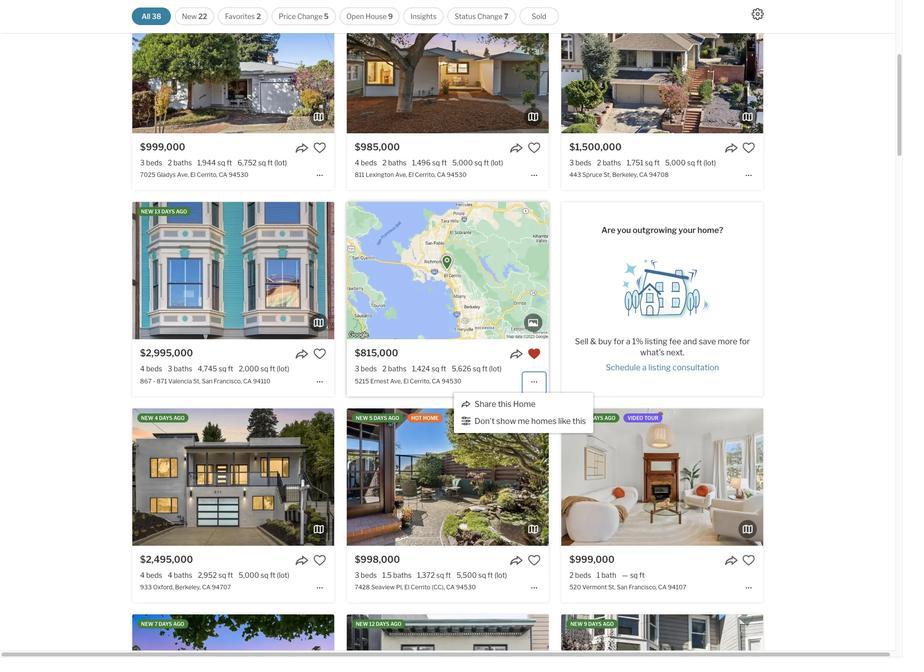 Task type: vqa. For each thing, say whether or not it's contained in the screenshot.
1st Photo of 443 Spruce St, Berkeley, CA 94708 from right
yes



Task type: describe. For each thing, give the bounding box(es) containing it.
3 for $815,000
[[355, 365, 359, 373]]

1 vertical spatial this
[[572, 416, 586, 426]]

1,424
[[412, 365, 430, 373]]

new 13 days ago
[[141, 209, 187, 215]]

baths for $985,000
[[388, 158, 407, 167]]

beds for 1,424 sq ft
[[361, 365, 377, 373]]

867
[[140, 377, 152, 385]]

$1,500,000
[[569, 142, 622, 152]]

520
[[569, 583, 581, 591]]

favorite button checkbox for $999,000
[[742, 554, 755, 567]]

4 for $2,995,000
[[140, 365, 145, 373]]

cerrito, for $985,000
[[415, 171, 436, 179]]

days for $998,000
[[374, 415, 387, 421]]

5215 ernest ave, el cerrito, ca 94530 image
[[347, 202, 549, 339]]

2 for $815,000
[[382, 365, 387, 373]]

$999,000 for 2 beds
[[569, 554, 615, 565]]

share this home
[[475, 399, 536, 409]]

valencia
[[168, 377, 192, 385]]

1 photo of 933 oxford, berkeley, ca 94707 image from the left
[[0, 408, 132, 546]]

option group containing all
[[132, 8, 559, 25]]

Sold radio
[[520, 8, 559, 25]]

a inside sell & buy for a 1% listing fee and save more for what's next.
[[626, 337, 631, 346]]

6
[[369, 3, 373, 9]]

3 photo of 7428 seaview pl, el cerrito (cc), ca 94530 image from the left
[[549, 408, 751, 546]]

4,745
[[198, 365, 217, 373]]

1 vertical spatial san
[[617, 583, 628, 591]]

2 baths for $985,000
[[382, 158, 407, 167]]

(lot) for $2,495,000
[[277, 571, 289, 579]]

$985,000
[[355, 142, 400, 152]]

— sq ft
[[622, 571, 645, 579]]

Favorites radio
[[218, 8, 268, 25]]

beds for 1,751 sq ft
[[575, 158, 592, 167]]

baths for $2,495,000
[[174, 571, 192, 579]]

new
[[182, 12, 197, 21]]

share this home button
[[461, 399, 536, 409]]

Price Change radio
[[272, 8, 336, 25]]

4,745 sq ft
[[198, 365, 233, 373]]

94708
[[649, 171, 669, 179]]

1 vertical spatial 7
[[155, 621, 158, 627]]

favorite button checkbox for $2,495,000
[[313, 554, 326, 567]]

1,496
[[412, 158, 431, 167]]

1.5 baths
[[382, 571, 412, 579]]

5,626
[[452, 365, 471, 373]]

days for $1,500,000
[[588, 3, 602, 9]]

4 down -
[[155, 415, 158, 421]]

1 photo of 443 spruce st, berkeley, ca 94708 image from the left
[[359, 0, 561, 133]]

gladys
[[157, 171, 176, 179]]

1,751
[[627, 158, 644, 167]]

what's
[[640, 348, 665, 358]]

ago for gladys
[[173, 3, 184, 9]]

pl,
[[396, 583, 403, 591]]

sq right 4,745
[[219, 365, 226, 373]]

sq up 94110
[[261, 365, 268, 373]]

$815,000
[[355, 348, 398, 359]]

5,000 sq ft (lot) for $1,500,000
[[665, 158, 716, 167]]

&
[[590, 337, 597, 346]]

home
[[513, 399, 536, 409]]

1 photo of 20 - 22 elgin park, san francisco, ca 94103 image from the left
[[359, 614, 561, 658]]

home
[[423, 415, 439, 421]]

sq right 5,626
[[473, 365, 481, 373]]

favorite button image for $815,000
[[528, 347, 541, 361]]

811 lexington ave, el cerrito, ca 94530
[[355, 171, 467, 179]]

94530 down 5,500
[[456, 583, 476, 591]]

status
[[455, 12, 476, 21]]

1 photo of 959 natoma st, san francisco, ca 94103 image from the left
[[145, 614, 347, 658]]

5,500 sq ft (lot)
[[457, 571, 507, 579]]

sq right 1,751 sq ft
[[687, 158, 695, 167]]

$998,000
[[355, 554, 400, 565]]

new for 811
[[356, 3, 368, 9]]

5,000 sq ft (lot) for $2,495,000
[[239, 571, 289, 579]]

next.
[[666, 348, 685, 358]]

cerrito, for $999,000
[[197, 171, 218, 179]]

video tour
[[628, 415, 658, 421]]

1 photo of 418 balra dr, el cerrito, ca 94530 image from the left
[[0, 614, 132, 658]]

video
[[628, 415, 643, 421]]

13
[[155, 209, 160, 215]]

el for $999,000
[[190, 171, 196, 179]]

days for $999,000
[[590, 415, 603, 421]]

3 beds for $998,000
[[355, 571, 377, 579]]

1,372
[[417, 571, 435, 579]]

2 baths for $1,500,000
[[597, 158, 621, 167]]

baths for $1,500,000
[[603, 158, 621, 167]]

open
[[346, 12, 364, 21]]

ca right the (cc),
[[446, 583, 455, 591]]

new down 933
[[141, 621, 154, 627]]

favorite button checkbox for $998,000
[[528, 554, 541, 567]]

and
[[683, 337, 697, 346]]

beds for 1,944 sq ft
[[146, 158, 162, 167]]

sq right the 2,952 sq ft
[[261, 571, 268, 579]]

811
[[355, 171, 364, 179]]

94707
[[212, 583, 231, 591]]

open for $999,000
[[196, 3, 210, 9]]

favorite button image for $998,000
[[528, 554, 541, 567]]

new 5 days ago for $1,500,000
[[570, 3, 614, 9]]

94530 for $815,000
[[442, 377, 461, 385]]

2 photo of 7428 seaview pl, el cerrito (cc), ca 94530 image from the left
[[347, 408, 549, 546]]

3 for $999,000
[[140, 158, 145, 167]]

ago for -
[[176, 209, 187, 215]]

ca down 1,496 sq ft
[[437, 171, 445, 179]]

listing inside sell & buy for a 1% listing fee and save more for what's next.
[[645, 337, 668, 346]]

price change 5
[[279, 12, 329, 21]]

new for 7025
[[141, 3, 154, 9]]

st, for $999,000
[[608, 583, 616, 591]]

beds for 1,372 sq ft
[[361, 571, 377, 579]]

sq up the (cc),
[[436, 571, 444, 579]]

520 vermont st, san francisco, ca 94107
[[569, 583, 686, 591]]

2 photo of 418 balra dr, el cerrito, ca 94530 image from the left
[[132, 614, 334, 658]]

2 up 520
[[569, 571, 574, 579]]

2 photo of 443 spruce st, berkeley, ca 94708 image from the left
[[561, 0, 763, 133]]

867 - 871 valencia st, san francisco, ca 94110
[[140, 377, 271, 385]]

ca down 2,000 at bottom left
[[243, 377, 252, 385]]

1 for from the left
[[614, 337, 624, 346]]

schedule a listing consultation
[[606, 363, 719, 373]]

94107
[[668, 583, 686, 591]]

5215
[[355, 377, 369, 385]]

like
[[558, 416, 571, 426]]

new 5 days ago for $998,000
[[356, 415, 399, 421]]

ago down '933 oxford, berkeley, ca 94707'
[[173, 621, 184, 627]]

new 11 days ago
[[570, 415, 616, 421]]

7428
[[355, 583, 370, 591]]

94110
[[253, 377, 271, 385]]

consultation
[[673, 363, 719, 373]]

All radio
[[132, 8, 171, 25]]

2 beds
[[569, 571, 591, 579]]

days for $2,995,000
[[161, 209, 175, 215]]

open house 9
[[346, 12, 393, 21]]

4 for $985,000
[[355, 158, 359, 167]]

443
[[569, 171, 581, 179]]

1,944
[[197, 158, 216, 167]]

sq up 94707
[[218, 571, 226, 579]]

(lot) for $985,000
[[491, 158, 503, 167]]

Insights radio
[[404, 8, 444, 25]]

7025
[[140, 171, 155, 179]]

5,000 for $2,495,000
[[239, 571, 259, 579]]

beds up 520
[[575, 571, 591, 579]]

ca down 1,751 sq ft
[[639, 171, 648, 179]]

homes
[[531, 416, 557, 426]]

an image of a house image
[[612, 252, 713, 320]]

3 photo of 443 spruce st, berkeley, ca 94708 image from the left
[[763, 0, 903, 133]]

hot home
[[411, 415, 439, 421]]

sq right 1,496 sq ft
[[474, 158, 482, 167]]

1,944 sq ft
[[197, 158, 232, 167]]

2 baths for $999,000
[[168, 158, 192, 167]]

2 photo of 933 oxford, berkeley, ca 94707 image from the left
[[132, 408, 334, 546]]

outgrowing
[[633, 225, 677, 235]]

0 vertical spatial san
[[202, 377, 212, 385]]

1 photo of 7428 seaview pl, el cerrito (cc), ca 94530 image from the left
[[145, 408, 347, 546]]

5,000 for $985,000
[[452, 158, 473, 167]]

3 photo of 811 lexington ave, el cerrito, ca 94530 image from the left
[[549, 0, 751, 133]]

1 photo of 520 vermont st, san francisco, ca 94107 image from the left
[[359, 408, 561, 546]]

hrs
[[161, 3, 172, 9]]

3 photo of 20 - 22 elgin park, san francisco, ca 94103 image from the left
[[763, 614, 903, 658]]

2,952 sq ft
[[198, 571, 233, 579]]

new 7 days ago
[[141, 621, 184, 627]]

1pm
[[654, 3, 665, 9]]

933
[[140, 583, 152, 591]]

2 for $985,000
[[382, 158, 387, 167]]

new 12 days ago
[[356, 621, 402, 627]]

me
[[518, 416, 530, 426]]

insights
[[411, 12, 437, 21]]

4 for $2,495,000
[[140, 571, 145, 579]]

ca down 1,424 sq ft
[[432, 377, 440, 385]]

2,000 sq ft (lot)
[[239, 365, 289, 373]]

sell
[[575, 337, 589, 346]]

2 baths for $815,000
[[382, 365, 407, 373]]



Task type: locate. For each thing, give the bounding box(es) containing it.
1 horizontal spatial change
[[477, 12, 503, 21]]

open up 22
[[196, 3, 210, 9]]

5 inside price change radio
[[324, 12, 329, 21]]

1 horizontal spatial 5
[[369, 415, 373, 421]]

0 horizontal spatial 9
[[388, 12, 393, 21]]

ago down vermont at the bottom right
[[603, 621, 614, 627]]

38
[[152, 12, 161, 21]]

home?
[[697, 225, 723, 235]]

ago right hrs
[[173, 3, 184, 9]]

ca down 2,952
[[202, 583, 211, 591]]

1 vertical spatial new 5 days ago
[[356, 415, 399, 421]]

ago for lexington
[[388, 3, 399, 9]]

favorite button image for $999,000
[[313, 141, 326, 154]]

favorite button checkbox for $985,000
[[528, 141, 541, 154]]

3 beds up 443
[[569, 158, 592, 167]]

photo of 520 vermont st, san francisco, ca 94107 image
[[359, 408, 561, 546], [561, 408, 763, 546], [763, 408, 903, 546]]

1 horizontal spatial open
[[626, 3, 640, 9]]

this
[[498, 399, 511, 409], [572, 416, 586, 426]]

el for $985,000
[[408, 171, 414, 179]]

4 beds for $2,995,000
[[140, 365, 162, 373]]

photo of 7428 seaview pl, el cerrito (cc), ca 94530 image
[[145, 408, 347, 546], [347, 408, 549, 546], [549, 408, 751, 546]]

status change 7
[[455, 12, 508, 21]]

1%
[[632, 337, 643, 346]]

new 17 hrs ago
[[141, 3, 184, 9]]

2 for $1,500,000
[[597, 158, 601, 167]]

el right pl, at left
[[404, 583, 410, 591]]

0 vertical spatial a
[[626, 337, 631, 346]]

berkeley, down 1,751
[[612, 171, 638, 179]]

1 4pm from the left
[[245, 3, 257, 9]]

1 horizontal spatial favorite button image
[[742, 554, 755, 567]]

1 to from the left
[[237, 3, 244, 9]]

baths up 7025 gladys ave, el cerrito, ca 94530
[[173, 158, 192, 167]]

sq right 1,424
[[432, 365, 439, 373]]

2 vertical spatial st,
[[608, 583, 616, 591]]

4 beds up 811 at the top of the page
[[355, 158, 377, 167]]

1.5
[[382, 571, 392, 579]]

1 vertical spatial 9
[[584, 621, 587, 627]]

0 vertical spatial 5
[[584, 3, 587, 9]]

0 horizontal spatial open
[[196, 3, 210, 9]]

beds up -
[[146, 365, 162, 373]]

2 up spruce
[[597, 158, 601, 167]]

favorite button image for $985,000
[[528, 141, 541, 154]]

to right the 2pm
[[237, 3, 244, 9]]

2 horizontal spatial 5,000 sq ft (lot)
[[665, 158, 716, 167]]

6,752 sq ft (lot)
[[238, 158, 287, 167]]

2 to from the left
[[666, 3, 673, 9]]

0 horizontal spatial for
[[614, 337, 624, 346]]

new 5 days ago
[[570, 3, 614, 9], [356, 415, 399, 421]]

beds for 1,496 sq ft
[[361, 158, 377, 167]]

ca down 1,944 sq ft
[[219, 171, 227, 179]]

1 photo of 811 lexington ave, el cerrito, ca 94530 image from the left
[[145, 0, 347, 133]]

photo of 933 oxford, berkeley, ca 94707 image
[[0, 408, 132, 546], [132, 408, 334, 546], [334, 408, 536, 546]]

dialog containing share this home
[[454, 393, 594, 433]]

11
[[584, 415, 589, 421]]

favorite button image for $999,000
[[742, 554, 755, 567]]

beds up 7428
[[361, 571, 377, 579]]

3 beds for $1,500,000
[[569, 158, 592, 167]]

this right the like
[[572, 416, 586, 426]]

ft
[[227, 158, 232, 167], [267, 158, 273, 167], [441, 158, 447, 167], [484, 158, 489, 167], [654, 158, 660, 167], [697, 158, 702, 167], [228, 365, 233, 373], [270, 365, 275, 373], [441, 365, 446, 373], [482, 365, 488, 373], [228, 571, 233, 579], [270, 571, 275, 579], [446, 571, 451, 579], [488, 571, 493, 579], [639, 571, 645, 579]]

0 horizontal spatial 5,000 sq ft (lot)
[[239, 571, 289, 579]]

0 vertical spatial new 5 days ago
[[570, 3, 614, 9]]

2 photo of 959 natoma st, san francisco, ca 94103 image from the left
[[347, 614, 549, 658]]

1 horizontal spatial this
[[572, 416, 586, 426]]

(lot) for $815,000
[[489, 365, 502, 373]]

sq right 1,496
[[432, 158, 440, 167]]

a down what's
[[642, 363, 647, 373]]

1 photo of 867 - 871 valencia st, san francisco, ca 94110 image from the left
[[0, 202, 132, 339]]

9 down vermont at the bottom right
[[584, 621, 587, 627]]

seaview
[[371, 583, 395, 591]]

san down 4,745
[[202, 377, 212, 385]]

1 vertical spatial francisco,
[[629, 583, 657, 591]]

1 vertical spatial 4 beds
[[140, 365, 162, 373]]

2 baths up lexington
[[382, 158, 407, 167]]

bath
[[602, 571, 616, 579]]

0 vertical spatial berkeley,
[[612, 171, 638, 179]]

5,000 sq ft (lot) for $985,000
[[452, 158, 503, 167]]

Status Change radio
[[448, 8, 516, 25]]

baths
[[173, 158, 192, 167], [388, 158, 407, 167], [603, 158, 621, 167], [174, 365, 192, 373], [388, 365, 407, 373], [174, 571, 192, 579], [393, 571, 412, 579]]

0 vertical spatial st,
[[604, 171, 611, 179]]

change for 7
[[477, 12, 503, 21]]

new right sold radio
[[570, 3, 583, 9]]

3 beds for $999,000
[[140, 158, 162, 167]]

$999,000 up '1'
[[569, 554, 615, 565]]

0 vertical spatial favorite button checkbox
[[313, 141, 326, 154]]

1 horizontal spatial for
[[739, 337, 750, 346]]

2 vertical spatial 4 beds
[[140, 571, 162, 579]]

don't
[[475, 416, 495, 426]]

$999,000
[[140, 142, 185, 152], [569, 554, 615, 565]]

3 photo of 520 vermont st, san francisco, ca 94107 image from the left
[[763, 408, 903, 546]]

4 beds for $985,000
[[355, 158, 377, 167]]

1 horizontal spatial 9
[[584, 621, 587, 627]]

(lot) for $998,000
[[495, 571, 507, 579]]

san down —
[[617, 583, 628, 591]]

5 down ernest on the left of the page
[[369, 415, 373, 421]]

st, down the bath
[[608, 583, 616, 591]]

22
[[198, 12, 207, 21]]

new
[[141, 3, 154, 9], [356, 3, 368, 9], [570, 3, 583, 9], [141, 209, 154, 215], [141, 415, 154, 421], [356, 415, 368, 421], [570, 415, 583, 421], [141, 621, 154, 627], [356, 621, 368, 627], [570, 621, 583, 627]]

4
[[355, 158, 359, 167], [140, 365, 145, 373], [155, 415, 158, 421], [140, 571, 145, 579], [168, 571, 172, 579]]

2 photo of 20 - 22 elgin park, san francisco, ca 94103 image from the left
[[561, 614, 763, 658]]

1 open from the left
[[196, 3, 210, 9]]

1 horizontal spatial $999,000
[[569, 554, 615, 565]]

4 up 933
[[140, 571, 145, 579]]

sun,
[[212, 3, 223, 9]]

to for $1,500,000
[[666, 3, 673, 9]]

0 vertical spatial this
[[498, 399, 511, 409]]

new down 520
[[570, 621, 583, 627]]

2 photo of 7025 gladys ave, el cerrito, ca 94530 image from the left
[[132, 0, 334, 133]]

ave, for $985,000
[[395, 171, 407, 179]]

baths for $2,995,000
[[174, 365, 192, 373]]

1 vertical spatial favorite button checkbox
[[313, 347, 326, 361]]

2 vertical spatial 5
[[369, 415, 373, 421]]

5 for $998,000
[[369, 415, 373, 421]]

2 change from the left
[[477, 12, 503, 21]]

baths for $999,000
[[173, 158, 192, 167]]

new left 6
[[356, 3, 368, 9]]

1 vertical spatial st,
[[193, 377, 201, 385]]

new left 17
[[141, 3, 154, 9]]

94530 for $999,000
[[229, 171, 248, 179]]

are
[[602, 225, 615, 235]]

3 beds up 5215
[[355, 365, 377, 373]]

listing
[[645, 337, 668, 346], [648, 363, 671, 373]]

2 baths up 5215 ernest ave, el cerrito, ca 94530
[[382, 365, 407, 373]]

house
[[366, 12, 387, 21]]

0 horizontal spatial berkeley,
[[175, 583, 201, 591]]

3 up 5215
[[355, 365, 359, 373]]

new for 867
[[141, 209, 154, 215]]

2 inside favorites radio
[[256, 12, 261, 21]]

new down 5215
[[356, 415, 368, 421]]

ago for vermont
[[604, 415, 616, 421]]

2 for $999,000
[[168, 158, 172, 167]]

4 up 867
[[140, 365, 145, 373]]

ave, right ernest on the left of the page
[[390, 377, 402, 385]]

0 horizontal spatial 7
[[155, 621, 158, 627]]

fee
[[669, 337, 681, 346]]

share
[[475, 399, 496, 409]]

0 horizontal spatial francisco,
[[214, 377, 242, 385]]

listing up what's
[[645, 337, 668, 346]]

change right price
[[297, 12, 323, 21]]

0 horizontal spatial $999,000
[[140, 142, 185, 152]]

(lot)
[[274, 158, 287, 167], [491, 158, 503, 167], [703, 158, 716, 167], [277, 365, 289, 373], [489, 365, 502, 373], [277, 571, 289, 579], [495, 571, 507, 579]]

ago right 13
[[176, 209, 187, 215]]

favorite button checkbox for $815,000
[[528, 347, 541, 361]]

oxford,
[[153, 583, 174, 591]]

3 for $998,000
[[355, 571, 359, 579]]

1,424 sq ft
[[412, 365, 446, 373]]

0 horizontal spatial 5
[[324, 12, 329, 21]]

3 baths
[[168, 365, 192, 373]]

5
[[584, 3, 587, 9], [324, 12, 329, 21], [369, 415, 373, 421]]

buy
[[598, 337, 612, 346]]

option group
[[132, 8, 559, 25]]

beds up 443
[[575, 158, 592, 167]]

1 vertical spatial berkeley,
[[175, 583, 201, 591]]

94530
[[229, 171, 248, 179], [447, 171, 467, 179], [442, 377, 461, 385], [456, 583, 476, 591]]

ca
[[219, 171, 227, 179], [437, 171, 445, 179], [639, 171, 648, 179], [243, 377, 252, 385], [432, 377, 440, 385], [202, 583, 211, 591], [446, 583, 455, 591], [658, 583, 667, 591]]

baths for $815,000
[[388, 365, 407, 373]]

5,626 sq ft (lot)
[[452, 365, 502, 373]]

$2,995,000
[[140, 348, 193, 359]]

baths for $998,000
[[393, 571, 412, 579]]

favorite button image for $1,500,000
[[742, 141, 755, 154]]

1 vertical spatial a
[[642, 363, 647, 373]]

$2,495,000
[[140, 554, 193, 565]]

2 horizontal spatial 5,000
[[665, 158, 686, 167]]

4 beds up -
[[140, 365, 162, 373]]

4pm right 1pm
[[674, 3, 686, 9]]

photo of 7025 gladys ave, el cerrito, ca 94530 image
[[0, 0, 132, 133], [132, 0, 334, 133], [334, 0, 536, 133]]

1 vertical spatial listing
[[648, 363, 671, 373]]

1 photo of 7025 gladys ave, el cerrito, ca 94530 image from the left
[[0, 0, 132, 133]]

7 down oxford,
[[155, 621, 158, 627]]

2 photo of 520 vermont st, san francisco, ca 94107 image from the left
[[561, 408, 763, 546]]

0 horizontal spatial 5,000
[[239, 571, 259, 579]]

hot
[[411, 415, 422, 421]]

beds for 2,952 sq ft
[[146, 571, 162, 579]]

3 up 443
[[569, 158, 574, 167]]

4pm for $999,000
[[245, 3, 257, 9]]

0 horizontal spatial san
[[202, 377, 212, 385]]

open left "thu,"
[[626, 3, 640, 9]]

sq
[[217, 158, 225, 167], [258, 158, 266, 167], [432, 158, 440, 167], [474, 158, 482, 167], [645, 158, 653, 167], [687, 158, 695, 167], [219, 365, 226, 373], [261, 365, 268, 373], [432, 365, 439, 373], [473, 365, 481, 373], [218, 571, 226, 579], [261, 571, 268, 579], [436, 571, 444, 579], [478, 571, 486, 579], [630, 571, 638, 579]]

2
[[256, 12, 261, 21], [168, 158, 172, 167], [382, 158, 387, 167], [597, 158, 601, 167], [382, 365, 387, 373], [569, 571, 574, 579]]

new down 867
[[141, 415, 154, 421]]

to for $999,000
[[237, 3, 244, 9]]

4 baths
[[168, 571, 192, 579]]

4 beds up 933
[[140, 571, 162, 579]]

5215 ernest ave, el cerrito, ca 94530
[[355, 377, 461, 385]]

photo of 811 lexington ave, el cerrito, ca 94530 image
[[145, 0, 347, 133], [347, 0, 549, 133], [549, 0, 751, 133]]

5 left the 'open'
[[324, 12, 329, 21]]

beds up 811 at the top of the page
[[361, 158, 377, 167]]

3 photo of 7025 gladys ave, el cerrito, ca 94530 image from the left
[[334, 0, 536, 133]]

7 inside status change radio
[[504, 12, 508, 21]]

2 4pm from the left
[[674, 3, 686, 9]]

(lot) for $2,995,000
[[277, 365, 289, 373]]

5,000 sq ft (lot) right 1,496 sq ft
[[452, 158, 503, 167]]

3 for $1,500,000
[[569, 158, 574, 167]]

2 horizontal spatial 5
[[584, 3, 587, 9]]

3 beds for $815,000
[[355, 365, 377, 373]]

2 up lexington
[[382, 158, 387, 167]]

94530 for $985,000
[[447, 171, 467, 179]]

3 photo of 418 balra dr, el cerrito, ca 94530 image from the left
[[334, 614, 536, 658]]

9 inside the open house radio
[[388, 12, 393, 21]]

4pm for $1,500,000
[[674, 3, 686, 9]]

for right buy
[[614, 337, 624, 346]]

this up show
[[498, 399, 511, 409]]

baths up pl, at left
[[393, 571, 412, 579]]

5,500
[[457, 571, 477, 579]]

2 favorite button checkbox from the top
[[313, 347, 326, 361]]

94530 down 5,626
[[442, 377, 461, 385]]

3 photo of 867 - 871 valencia st, san francisco, ca 94110 image from the left
[[334, 202, 536, 339]]

baths up 5215 ernest ave, el cerrito, ca 94530
[[388, 365, 407, 373]]

0 horizontal spatial this
[[498, 399, 511, 409]]

0 vertical spatial $999,000
[[140, 142, 185, 152]]

1 horizontal spatial to
[[666, 3, 673, 9]]

5,000 right the 2,952 sq ft
[[239, 571, 259, 579]]

favorite button image
[[313, 141, 326, 154], [528, 141, 541, 154], [742, 141, 755, 154], [528, 347, 541, 361], [313, 554, 326, 567], [528, 554, 541, 567]]

(lot) for $1,500,000
[[703, 158, 716, 167]]

0 vertical spatial francisco,
[[214, 377, 242, 385]]

ago for spruce
[[603, 3, 614, 9]]

0 vertical spatial 7
[[504, 12, 508, 21]]

3 beds up 7428
[[355, 571, 377, 579]]

1 horizontal spatial 7
[[504, 12, 508, 21]]

favorite button checkbox
[[313, 141, 326, 154], [313, 347, 326, 361]]

Open House radio
[[340, 8, 400, 25]]

ago for oxford,
[[173, 415, 185, 421]]

3 up valencia
[[168, 365, 172, 373]]

photo of 20 - 22 elgin park, san francisco, ca 94103 image
[[359, 614, 561, 658], [561, 614, 763, 658], [763, 614, 903, 658]]

ago
[[173, 3, 184, 9], [388, 3, 399, 9], [603, 3, 614, 9], [176, 209, 187, 215], [173, 415, 185, 421], [388, 415, 399, 421], [604, 415, 616, 421], [173, 621, 184, 627], [390, 621, 402, 627], [603, 621, 614, 627]]

tour
[[644, 415, 658, 421]]

2 for from the left
[[739, 337, 750, 346]]

days for $2,495,000
[[159, 415, 172, 421]]

1 horizontal spatial san
[[617, 583, 628, 591]]

photo of 443 spruce st, berkeley, ca 94708 image
[[359, 0, 561, 133], [561, 0, 763, 133], [763, 0, 903, 133]]

ago left hot
[[388, 415, 399, 421]]

open sun, 2pm to 4pm
[[196, 3, 257, 9]]

cerrito, down 1,496
[[415, 171, 436, 179]]

new 9 days ago
[[570, 621, 614, 627]]

el for $998,000
[[404, 583, 410, 591]]

favorite button image
[[313, 347, 326, 361], [742, 554, 755, 567]]

1 horizontal spatial 4pm
[[674, 3, 686, 9]]

favorite button image for $2,495,000
[[313, 554, 326, 567]]

more
[[718, 337, 737, 346]]

4 beds
[[355, 158, 377, 167], [140, 365, 162, 373], [140, 571, 162, 579]]

ca left 94107
[[658, 583, 667, 591]]

st, for $1,500,000
[[604, 171, 611, 179]]

favorite button checkbox for $2,995,000
[[313, 347, 326, 361]]

new left 13
[[141, 209, 154, 215]]

2pm
[[224, 3, 236, 9]]

1 horizontal spatial berkeley,
[[612, 171, 638, 179]]

4 up oxford,
[[168, 571, 172, 579]]

2 photo of 867 - 871 valencia st, san francisco, ca 94110 image from the left
[[132, 202, 334, 339]]

17
[[155, 3, 160, 9]]

1 change from the left
[[297, 12, 323, 21]]

berkeley,
[[612, 171, 638, 179], [175, 583, 201, 591]]

sq right 5,500
[[478, 571, 486, 579]]

2 baths up gladys
[[168, 158, 192, 167]]

new for 520
[[570, 415, 583, 421]]

1 horizontal spatial francisco,
[[629, 583, 657, 591]]

ave,
[[177, 171, 189, 179], [395, 171, 407, 179], [390, 377, 402, 385]]

(lot) for $999,000
[[274, 158, 287, 167]]

don't show me homes like this button
[[461, 416, 587, 426]]

1 vertical spatial 5
[[324, 12, 329, 21]]

favorite button checkbox for $1,500,000
[[742, 141, 755, 154]]

change right status
[[477, 12, 503, 21]]

0 horizontal spatial a
[[626, 337, 631, 346]]

sq right 1,751
[[645, 158, 653, 167]]

el for $815,000
[[403, 377, 409, 385]]

ago right the 12
[[390, 621, 402, 627]]

0 horizontal spatial 4pm
[[245, 3, 257, 9]]

change for 5
[[297, 12, 323, 21]]

5,000 sq ft (lot) up 94708
[[665, 158, 716, 167]]

2,000
[[239, 365, 259, 373]]

show
[[496, 416, 516, 426]]

change inside status change radio
[[477, 12, 503, 21]]

7428 seaview pl, el cerrito (cc), ca 94530
[[355, 583, 476, 591]]

beds for 4,745 sq ft
[[146, 365, 162, 373]]

5,000 for $1,500,000
[[665, 158, 686, 167]]

favorite button checkbox
[[528, 141, 541, 154], [742, 141, 755, 154], [528, 347, 541, 361], [313, 554, 326, 567], [528, 554, 541, 567], [742, 554, 755, 567]]

photo of 959 natoma st, san francisco, ca 94103 image
[[145, 614, 347, 658], [347, 614, 549, 658], [549, 614, 751, 658]]

san
[[202, 377, 212, 385], [617, 583, 628, 591]]

baths up '933 oxford, berkeley, ca 94707'
[[174, 571, 192, 579]]

3 beds up 7025
[[140, 158, 162, 167]]

ago for seaview
[[388, 415, 399, 421]]

sq right 1,944
[[217, 158, 225, 167]]

5,000 sq ft (lot) right the 2,952 sq ft
[[239, 571, 289, 579]]

new for 7428
[[356, 415, 368, 421]]

ave, for $999,000
[[177, 171, 189, 179]]

sq right —
[[630, 571, 638, 579]]

6,752
[[238, 158, 257, 167]]

1 horizontal spatial a
[[642, 363, 647, 373]]

schedule
[[606, 363, 641, 373]]

for right more
[[739, 337, 750, 346]]

beds
[[146, 158, 162, 167], [361, 158, 377, 167], [575, 158, 592, 167], [146, 365, 162, 373], [361, 365, 377, 373], [146, 571, 162, 579], [361, 571, 377, 579], [575, 571, 591, 579]]

0 vertical spatial 4 beds
[[355, 158, 377, 167]]

5 for $1,500,000
[[584, 3, 587, 9]]

0 horizontal spatial to
[[237, 3, 244, 9]]

—
[[622, 571, 628, 579]]

1 vertical spatial $999,000
[[569, 554, 615, 565]]

2 right favorites
[[256, 12, 261, 21]]

sold
[[532, 12, 546, 21]]

0 horizontal spatial change
[[297, 12, 323, 21]]

1 horizontal spatial 5,000
[[452, 158, 473, 167]]

New radio
[[175, 8, 214, 25]]

cerrito, for $815,000
[[410, 377, 431, 385]]

new left the 12
[[356, 621, 368, 627]]

beds up 5215
[[361, 365, 377, 373]]

933 oxford, berkeley, ca 94707
[[140, 583, 231, 591]]

1 horizontal spatial new 5 days ago
[[570, 3, 614, 9]]

0 horizontal spatial favorite button image
[[313, 347, 326, 361]]

favorites 2
[[225, 12, 261, 21]]

dialog
[[454, 393, 594, 433]]

2 photo of 811 lexington ave, el cerrito, ca 94530 image from the left
[[347, 0, 549, 133]]

0 vertical spatial 9
[[388, 12, 393, 21]]

new for 443
[[570, 3, 583, 9]]

5,000 up 94708
[[665, 158, 686, 167]]

ernest
[[370, 377, 389, 385]]

photo of 418 balra dr, el cerrito, ca 94530 image
[[0, 614, 132, 658], [132, 614, 334, 658], [334, 614, 536, 658]]

1
[[597, 571, 600, 579]]

days for $985,000
[[374, 3, 387, 9]]

1 vertical spatial favorite button image
[[742, 554, 755, 567]]

photo of 867 - 871 valencia st, san francisco, ca 94110 image
[[0, 202, 132, 339], [132, 202, 334, 339], [334, 202, 536, 339]]

el right ernest on the left of the page
[[403, 377, 409, 385]]

1,751 sq ft
[[627, 158, 660, 167]]

1 bath
[[597, 571, 616, 579]]

0 horizontal spatial new 5 days ago
[[356, 415, 399, 421]]

1 favorite button checkbox from the top
[[313, 141, 326, 154]]

0 vertical spatial listing
[[645, 337, 668, 346]]

sell & buy for a 1% listing fee and save more for what's next.
[[575, 337, 750, 358]]

change inside price change radio
[[297, 12, 323, 21]]

ave, for $815,000
[[390, 377, 402, 385]]

-
[[153, 377, 155, 385]]

for
[[614, 337, 624, 346], [739, 337, 750, 346]]

berkeley, down 4 baths at left
[[175, 583, 201, 591]]

to right 1pm
[[666, 3, 673, 9]]

0 vertical spatial favorite button image
[[313, 347, 326, 361]]

vermont
[[582, 583, 607, 591]]

871
[[157, 377, 167, 385]]

thu,
[[641, 3, 653, 9]]

3 photo of 959 natoma st, san francisco, ca 94103 image from the left
[[549, 614, 751, 658]]

ago left "thu,"
[[603, 3, 614, 9]]

open for $1,500,000
[[626, 3, 640, 9]]

3 photo of 933 oxford, berkeley, ca 94707 image from the left
[[334, 408, 536, 546]]

$999,000 for 3 beds
[[140, 142, 185, 152]]

baths up valencia
[[174, 365, 192, 373]]

2 open from the left
[[626, 3, 640, 9]]

are you outgrowing your home?
[[602, 225, 723, 235]]

4 beds for $2,495,000
[[140, 571, 162, 579]]

2 baths up 443 spruce st, berkeley, ca 94708
[[597, 158, 621, 167]]

sq right "6,752"
[[258, 158, 266, 167]]

favorites
[[225, 12, 255, 21]]

all
[[142, 12, 150, 21]]

1 horizontal spatial 5,000 sq ft (lot)
[[452, 158, 503, 167]]



